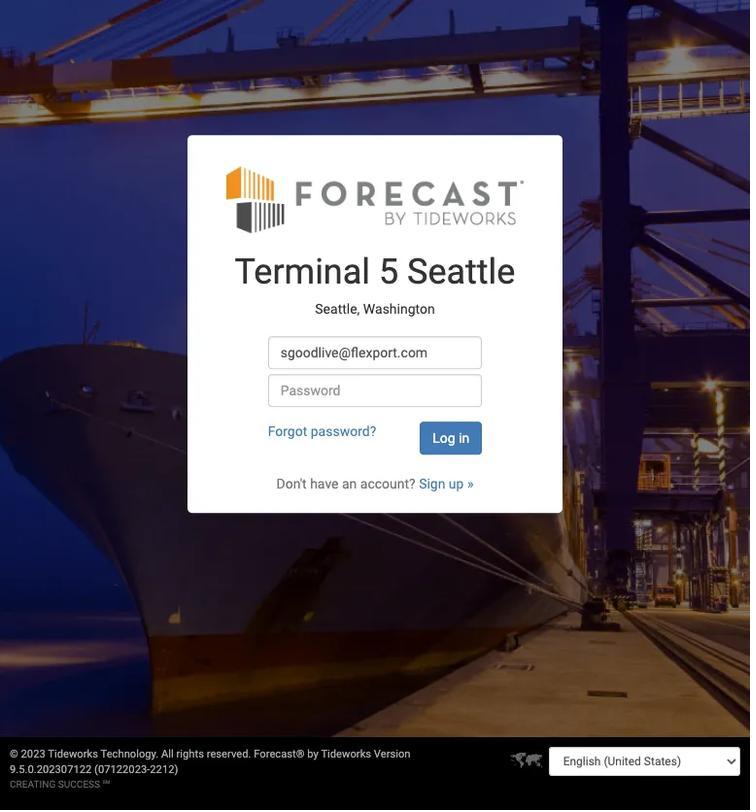 Task type: locate. For each thing, give the bounding box(es) containing it.
log in button
[[420, 422, 482, 455]]

forecast® by tideworks image
[[226, 164, 524, 235]]

2 tideworks from the left
[[321, 748, 371, 761]]

have
[[310, 477, 339, 492]]

all
[[161, 748, 174, 761]]

version
[[374, 748, 411, 761]]

tideworks right by
[[321, 748, 371, 761]]

1 horizontal spatial tideworks
[[321, 748, 371, 761]]

don't
[[276, 477, 307, 492]]

© 2023 tideworks technology. all rights reserved.
[[10, 748, 254, 761]]

by
[[307, 748, 319, 761]]

rights
[[176, 748, 204, 761]]

forgot password? log in
[[268, 424, 470, 446]]

tideworks inside forecast® by tideworks version 9.5.0.202307122 (07122023-2212) creating success ℠
[[321, 748, 371, 761]]

reserved.
[[207, 748, 251, 761]]

©
[[10, 748, 18, 761]]

1 tideworks from the left
[[48, 748, 98, 761]]

forgot password? link
[[268, 424, 376, 440]]

terminal 5 seattle seattle, washington
[[235, 252, 515, 317]]

tideworks
[[48, 748, 98, 761], [321, 748, 371, 761]]

tideworks up 9.5.0.202307122
[[48, 748, 98, 761]]

0 horizontal spatial tideworks
[[48, 748, 98, 761]]

9.5.0.202307122
[[10, 764, 92, 776]]

terminal
[[235, 252, 370, 293]]

an
[[342, 477, 357, 492]]

forecast®
[[254, 748, 305, 761]]



Task type: describe. For each thing, give the bounding box(es) containing it.
forgot
[[268, 424, 307, 440]]

seattle
[[407, 252, 515, 293]]

sign up » link
[[419, 477, 474, 492]]

Password password field
[[268, 375, 482, 408]]

5
[[379, 252, 399, 293]]

2023
[[21, 748, 45, 761]]

2212)
[[150, 764, 178, 776]]

creating
[[10, 779, 56, 790]]

(07122023-
[[94, 764, 150, 776]]

forecast® by tideworks version 9.5.0.202307122 (07122023-2212) creating success ℠
[[10, 748, 411, 790]]

sign
[[419, 477, 446, 492]]

in
[[459, 431, 470, 446]]

success
[[58, 779, 100, 790]]

washington
[[363, 301, 435, 317]]

log
[[433, 431, 455, 446]]

tideworks for 2023
[[48, 748, 98, 761]]

seattle,
[[315, 301, 360, 317]]

technology.
[[101, 748, 159, 761]]

password?
[[311, 424, 376, 440]]

℠
[[103, 779, 110, 790]]

up
[[449, 477, 464, 492]]

Email or username text field
[[268, 337, 482, 370]]

tideworks for by
[[321, 748, 371, 761]]

»
[[467, 477, 474, 492]]

don't have an account? sign up »
[[276, 477, 474, 492]]

account?
[[360, 477, 416, 492]]



Task type: vqa. For each thing, say whether or not it's contained in the screenshot.
(07122023-
yes



